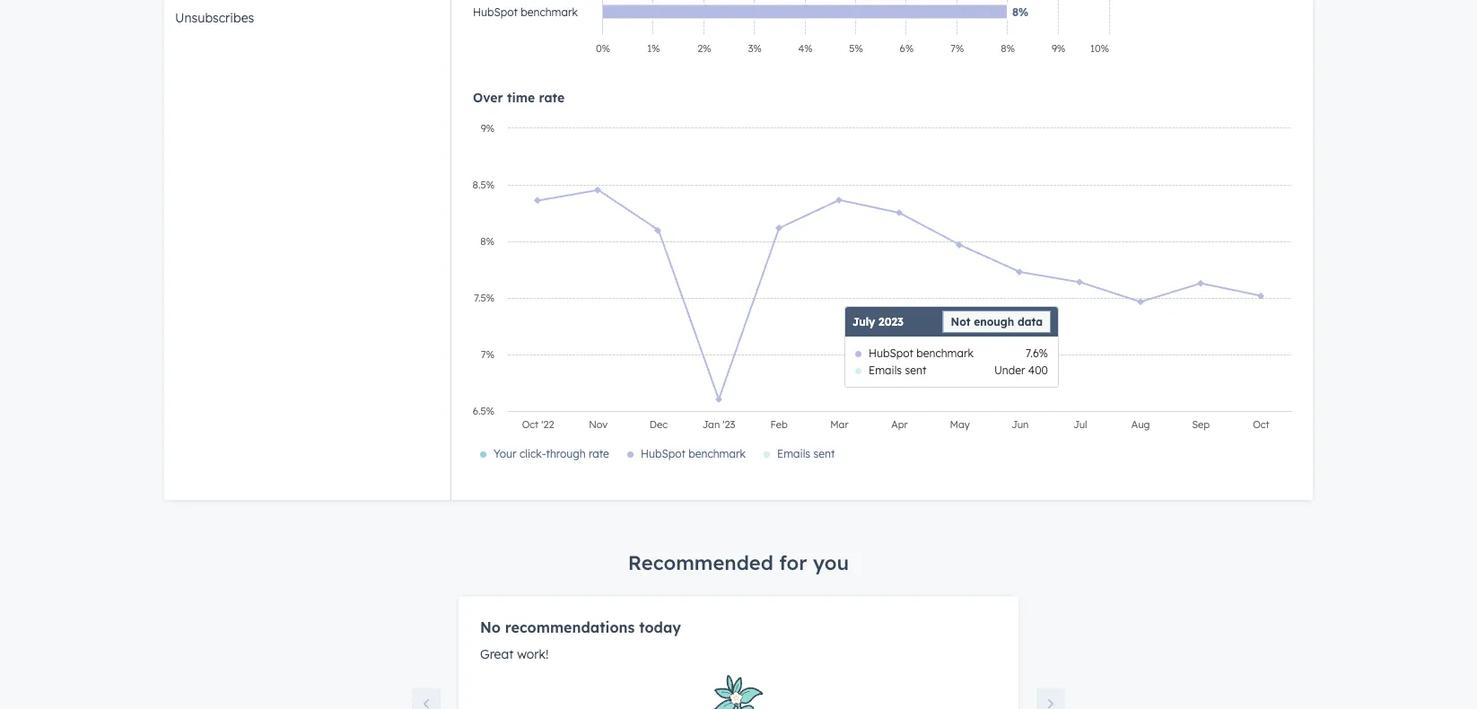 Task type: locate. For each thing, give the bounding box(es) containing it.
unsubscribes
[[175, 9, 254, 25]]

0 vertical spatial benchmark
[[521, 5, 578, 18]]

1 interactive chart image from the top
[[464, 0, 1118, 68]]

through
[[546, 447, 586, 460]]

1 vertical spatial hubspot
[[641, 447, 686, 460]]

benchmark
[[521, 5, 578, 18], [689, 447, 746, 460]]

1 vertical spatial rate
[[589, 447, 609, 460]]

today
[[639, 618, 681, 636]]

0 vertical spatial rate
[[539, 89, 565, 105]]

1 vertical spatial hubspot benchmark
[[641, 447, 746, 460]]

0 vertical spatial hubspot
[[473, 5, 518, 18]]

rate right through at the bottom left of the page
[[589, 447, 609, 460]]

time
[[507, 89, 535, 105]]

2 interactive chart image from the top
[[464, 119, 1300, 478]]

0 vertical spatial interactive chart image
[[464, 0, 1118, 68]]

sent
[[814, 447, 835, 460]]

hubspot benchmark
[[473, 5, 578, 18], [641, 447, 746, 460]]

0 horizontal spatial hubspot
[[473, 5, 518, 18]]

1 horizontal spatial benchmark
[[689, 447, 746, 460]]

1 horizontal spatial hubspot
[[641, 447, 686, 460]]

rate right time
[[539, 89, 565, 105]]

over
[[473, 89, 503, 105]]

great work!
[[480, 646, 549, 661]]

emails
[[777, 447, 811, 460]]

0 horizontal spatial hubspot benchmark
[[473, 5, 578, 18]]

your click-through rate
[[494, 447, 609, 460]]

recommendations
[[505, 618, 635, 636]]

for
[[779, 550, 807, 575]]

1 horizontal spatial hubspot benchmark
[[641, 447, 746, 460]]

1 vertical spatial interactive chart image
[[464, 119, 1300, 478]]

rate
[[539, 89, 565, 105], [589, 447, 609, 460]]

unsubscribes button
[[164, 0, 451, 35]]

interactive chart image
[[464, 0, 1118, 68], [464, 119, 1300, 478]]

1 horizontal spatial rate
[[589, 447, 609, 460]]

over time rate
[[473, 89, 565, 105]]

hubspot
[[473, 5, 518, 18], [641, 447, 686, 460]]

0 vertical spatial hubspot benchmark
[[473, 5, 578, 18]]



Task type: vqa. For each thing, say whether or not it's contained in the screenshot.
rate
yes



Task type: describe. For each thing, give the bounding box(es) containing it.
toggle series visibility region
[[480, 447, 835, 460]]

you
[[813, 550, 849, 575]]

work!
[[517, 646, 549, 661]]

click-
[[520, 447, 546, 460]]

previous image
[[419, 697, 433, 709]]

0 horizontal spatial rate
[[539, 89, 565, 105]]

great
[[480, 646, 514, 661]]

no recommendations today
[[480, 618, 681, 636]]

next image
[[1044, 697, 1058, 709]]

1 vertical spatial benchmark
[[689, 447, 746, 460]]

emails sent
[[777, 447, 835, 460]]

your
[[494, 447, 517, 460]]

no
[[480, 618, 501, 636]]

recommended for you
[[628, 550, 849, 575]]

0 horizontal spatial benchmark
[[521, 5, 578, 18]]

recommended
[[628, 550, 773, 575]]



